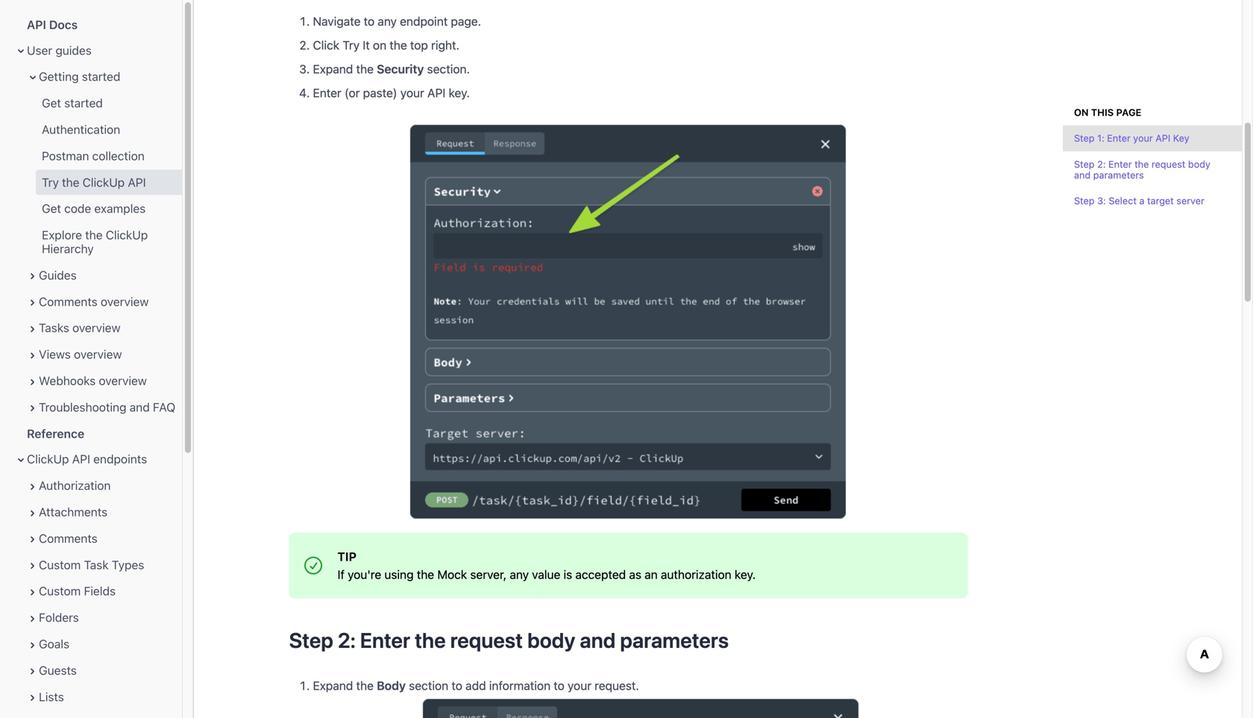 Task type: describe. For each thing, give the bounding box(es) containing it.
comments for comments
[[39, 531, 98, 546]]

attachments
[[39, 505, 108, 519]]

parameters inside step 2: enter the request body and parameters
[[1093, 169, 1144, 181]]

endpoint
[[400, 14, 448, 28]]

2 horizontal spatial to
[[554, 679, 565, 693]]

types
[[112, 558, 144, 572]]

authentication
[[42, 122, 120, 137]]

enter right 1:
[[1107, 132, 1131, 144]]

tip if you're using the mock server, any value is accepted as an authorization key.
[[338, 550, 756, 582]]

accepted
[[575, 567, 626, 582]]

clickup for api
[[83, 175, 125, 189]]

screenshot of the body section of the try it modal. image
[[421, 698, 860, 718]]

troubleshooting
[[39, 400, 126, 414]]

an
[[645, 567, 658, 582]]

custom for custom task types
[[39, 558, 81, 572]]

top
[[410, 38, 428, 52]]

custom task types
[[39, 558, 144, 572]]

enter left the (or
[[313, 86, 341, 100]]

step for step 3: select a target server link
[[1074, 195, 1095, 206]]

section
[[409, 679, 448, 693]]

guests
[[39, 663, 77, 678]]

docs
[[49, 18, 78, 32]]

select
[[1109, 195, 1137, 206]]

getting
[[39, 70, 79, 84]]

get started link
[[0, 90, 182, 116]]

get for get code examples
[[42, 202, 61, 216]]

webhooks overview
[[39, 374, 147, 388]]

collection
[[92, 149, 145, 163]]

server,
[[470, 567, 507, 582]]

1 vertical spatial request
[[450, 628, 523, 653]]

2 vertical spatial and
[[580, 628, 616, 653]]

1 vertical spatial and
[[130, 400, 150, 414]]

overview for tasks overview
[[72, 321, 120, 335]]

on
[[373, 38, 386, 52]]

explore the clickup hierarchy
[[42, 228, 148, 256]]

comments overview
[[39, 295, 149, 309]]

step 1: enter your api key
[[1074, 132, 1189, 144]]

get code examples
[[42, 202, 146, 216]]

as
[[629, 567, 641, 582]]

custom for custom fields
[[39, 584, 81, 598]]

step 2: enter the request body and parameters link
[[1063, 151, 1242, 188]]

any inside tip if you're using the mock server, any value is accepted as an authorization key.
[[510, 567, 529, 582]]

1 vertical spatial try
[[42, 175, 59, 189]]

the inside try the clickup api link
[[62, 175, 79, 189]]

user
[[27, 43, 52, 57]]

step 1: enter your api key link
[[1063, 125, 1242, 151]]

this
[[1091, 107, 1114, 118]]

lists
[[39, 690, 64, 704]]

1 horizontal spatial step 2: enter the request body and parameters
[[1074, 158, 1211, 181]]

enter (or paste) your api key.
[[313, 86, 470, 100]]

the inside step 2: enter the request body and parameters link
[[1135, 158, 1149, 170]]

1 horizontal spatial try
[[343, 38, 360, 52]]

page
[[1116, 107, 1142, 118]]

try the clickup api link
[[0, 170, 182, 195]]

using
[[384, 567, 414, 582]]

click try it on the top right.
[[313, 38, 459, 52]]

get for get started
[[42, 96, 61, 110]]

0 horizontal spatial to
[[364, 14, 375, 28]]

api docs
[[27, 18, 78, 32]]

step for step 2: enter the request body and parameters link
[[1074, 158, 1095, 170]]

examples
[[94, 202, 146, 216]]

webhooks
[[39, 374, 96, 388]]

1 vertical spatial step 2: enter the request body and parameters
[[289, 628, 729, 653]]

tasks
[[39, 321, 69, 335]]

postman collection link
[[0, 143, 182, 169]]

screenshot of the security section of the try it modal. image
[[408, 123, 849, 521]]

task
[[84, 558, 109, 572]]

expand the body section to add information to your request.
[[313, 679, 639, 693]]

overview for comments overview
[[101, 295, 149, 309]]

explore
[[42, 228, 82, 242]]

key. inside tip if you're using the mock server, any value is accepted as an authorization key.
[[735, 567, 756, 582]]

body inside step 2: enter the request body and parameters
[[1188, 158, 1211, 170]]

authorization
[[39, 479, 111, 493]]

api up authorization
[[72, 452, 90, 466]]

right.
[[431, 38, 459, 52]]

step for step 1: enter your api key link
[[1074, 132, 1095, 144]]

endpoints
[[93, 452, 147, 466]]

reference
[[27, 427, 84, 441]]

clickup for hierarchy
[[106, 228, 148, 242]]

postman collection
[[42, 149, 145, 163]]

0 vertical spatial key.
[[449, 86, 470, 100]]

api down section.
[[427, 86, 446, 100]]

the right on
[[390, 38, 407, 52]]

navigate
[[313, 14, 361, 28]]

target
[[1147, 195, 1174, 206]]

information
[[489, 679, 551, 693]]



Task type: locate. For each thing, give the bounding box(es) containing it.
0 vertical spatial and
[[1074, 169, 1091, 181]]

custom up custom fields
[[39, 558, 81, 572]]

the down postman
[[62, 175, 79, 189]]

0 vertical spatial parameters
[[1093, 169, 1144, 181]]

2 get from the top
[[42, 202, 61, 216]]

request
[[1152, 158, 1186, 170], [450, 628, 523, 653]]

1 vertical spatial started
[[64, 96, 103, 110]]

guides
[[55, 43, 92, 57]]

it
[[363, 38, 370, 52]]

paste)
[[363, 86, 397, 100]]

0 vertical spatial request
[[1152, 158, 1186, 170]]

body
[[377, 679, 406, 693]]

1 vertical spatial parameters
[[620, 628, 729, 653]]

page.
[[451, 14, 481, 28]]

1 expand from the top
[[313, 62, 353, 76]]

0 vertical spatial comments
[[39, 295, 98, 309]]

0 vertical spatial expand
[[313, 62, 353, 76]]

code
[[64, 202, 91, 216]]

1 horizontal spatial and
[[580, 628, 616, 653]]

1 vertical spatial 2:
[[338, 628, 356, 653]]

0 horizontal spatial your
[[400, 86, 424, 100]]

fields
[[84, 584, 116, 598]]

1 horizontal spatial request
[[1152, 158, 1186, 170]]

enter inside step 2: enter the request body and parameters
[[1108, 158, 1132, 170]]

2 comments from the top
[[39, 531, 98, 546]]

is
[[564, 567, 572, 582]]

expand down click
[[313, 62, 353, 76]]

getting started
[[39, 70, 120, 84]]

clickup down examples
[[106, 228, 148, 242]]

to up it
[[364, 14, 375, 28]]

enter down step 1: enter your api key
[[1108, 158, 1132, 170]]

3:
[[1097, 195, 1106, 206]]

faq
[[153, 400, 175, 414]]

0 vertical spatial clickup
[[83, 175, 125, 189]]

overview up tasks overview
[[101, 295, 149, 309]]

clickup
[[83, 175, 125, 189], [106, 228, 148, 242], [27, 452, 69, 466]]

overview down comments overview
[[72, 321, 120, 335]]

the
[[390, 38, 407, 52], [356, 62, 374, 76], [1135, 158, 1149, 170], [62, 175, 79, 189], [85, 228, 103, 242], [417, 567, 434, 582], [415, 628, 446, 653], [356, 679, 374, 693]]

the down it
[[356, 62, 374, 76]]

parameters down authorization
[[620, 628, 729, 653]]

overview up troubleshooting and faq
[[99, 374, 147, 388]]

and inside step 2: enter the request body and parameters
[[1074, 169, 1091, 181]]

comments
[[39, 295, 98, 309], [39, 531, 98, 546]]

2 vertical spatial clickup
[[27, 452, 69, 466]]

you're
[[348, 567, 381, 582]]

get code examples link
[[0, 196, 182, 222]]

try the clickup api
[[42, 175, 146, 189]]

views overview
[[39, 347, 122, 362]]

1 vertical spatial get
[[42, 202, 61, 216]]

0 vertical spatial try
[[343, 38, 360, 52]]

0 horizontal spatial body
[[527, 628, 575, 653]]

2 vertical spatial your
[[568, 679, 592, 693]]

to right information
[[554, 679, 565, 693]]

try down postman
[[42, 175, 59, 189]]

and down step 1: enter your api key
[[1074, 169, 1091, 181]]

request.
[[595, 679, 639, 693]]

the inside explore the clickup hierarchy
[[85, 228, 103, 242]]

get down getting
[[42, 96, 61, 110]]

step 2: enter the request body and parameters up a
[[1074, 158, 1211, 181]]

your for paste)
[[400, 86, 424, 100]]

a
[[1139, 195, 1145, 206]]

server
[[1177, 195, 1204, 206]]

1 vertical spatial your
[[1133, 132, 1153, 144]]

user guides
[[27, 43, 92, 57]]

authentication link
[[0, 117, 182, 142]]

request up expand the body section to add information to your request.
[[450, 628, 523, 653]]

tasks overview
[[39, 321, 120, 335]]

your left request.
[[568, 679, 592, 693]]

key
[[1173, 132, 1189, 144]]

mock
[[437, 567, 467, 582]]

body down key
[[1188, 158, 1211, 170]]

security
[[377, 62, 424, 76]]

1 horizontal spatial parameters
[[1093, 169, 1144, 181]]

0 vertical spatial get
[[42, 96, 61, 110]]

2 custom from the top
[[39, 584, 81, 598]]

your down the 'security'
[[400, 86, 424, 100]]

request down key
[[1152, 158, 1186, 170]]

0 horizontal spatial and
[[130, 400, 150, 414]]

1 horizontal spatial 2:
[[1097, 158, 1106, 170]]

1 horizontal spatial any
[[510, 567, 529, 582]]

1:
[[1097, 132, 1104, 144]]

add
[[466, 679, 486, 693]]

0 vertical spatial started
[[82, 70, 120, 84]]

started up 'authentication'
[[64, 96, 103, 110]]

folders
[[39, 611, 79, 625]]

key. right authorization
[[735, 567, 756, 582]]

clickup api endpoints
[[27, 452, 147, 466]]

comments down attachments
[[39, 531, 98, 546]]

api left key
[[1156, 132, 1171, 144]]

(or
[[345, 86, 360, 100]]

expand for expand the security section.
[[313, 62, 353, 76]]

key. down section.
[[449, 86, 470, 100]]

2: down 1:
[[1097, 158, 1106, 170]]

0 vertical spatial 2:
[[1097, 158, 1106, 170]]

1 vertical spatial clickup
[[106, 228, 148, 242]]

postman
[[42, 149, 89, 163]]

authorization
[[661, 567, 732, 582]]

clickup inside explore the clickup hierarchy
[[106, 228, 148, 242]]

expand for expand the body section to add information to your request.
[[313, 679, 353, 693]]

the down step 1: enter your api key link
[[1135, 158, 1149, 170]]

2:
[[1097, 158, 1106, 170], [338, 628, 356, 653]]

navigate to any endpoint page.
[[313, 14, 481, 28]]

started for get started
[[64, 96, 103, 110]]

custom fields
[[39, 584, 116, 598]]

0 horizontal spatial parameters
[[620, 628, 729, 653]]

step
[[1074, 132, 1095, 144], [1074, 158, 1095, 170], [1074, 195, 1095, 206], [289, 628, 333, 653]]

any up click try it on the top right.
[[378, 14, 397, 28]]

1 vertical spatial any
[[510, 567, 529, 582]]

0 vertical spatial any
[[378, 14, 397, 28]]

body up information
[[527, 628, 575, 653]]

to
[[364, 14, 375, 28], [452, 679, 462, 693], [554, 679, 565, 693]]

0 horizontal spatial 2:
[[338, 628, 356, 653]]

0 horizontal spatial any
[[378, 14, 397, 28]]

1 comments from the top
[[39, 295, 98, 309]]

comments for comments overview
[[39, 295, 98, 309]]

click
[[313, 38, 339, 52]]

on
[[1074, 107, 1089, 118]]

step 2: enter the request body and parameters up information
[[289, 628, 729, 653]]

overview up webhooks overview
[[74, 347, 122, 362]]

value
[[532, 567, 560, 582]]

the inside tip if you're using the mock server, any value is accepted as an authorization key.
[[417, 567, 434, 582]]

0 horizontal spatial step 2: enter the request body and parameters
[[289, 628, 729, 653]]

started up get started link
[[82, 70, 120, 84]]

started
[[82, 70, 120, 84], [64, 96, 103, 110]]

goals
[[39, 637, 69, 651]]

any left value
[[510, 567, 529, 582]]

the down get code examples
[[85, 228, 103, 242]]

1 horizontal spatial to
[[452, 679, 462, 693]]

0 horizontal spatial request
[[450, 628, 523, 653]]

if
[[338, 567, 345, 582]]

custom up folders
[[39, 584, 81, 598]]

expand the security section.
[[313, 62, 470, 76]]

troubleshooting and faq
[[39, 400, 175, 414]]

try
[[343, 38, 360, 52], [42, 175, 59, 189]]

step 3: select a target server
[[1074, 195, 1204, 206]]

parameters up "select"
[[1093, 169, 1144, 181]]

comments down "guides"
[[39, 295, 98, 309]]

overview for webhooks overview
[[99, 374, 147, 388]]

1 vertical spatial key.
[[735, 567, 756, 582]]

tip
[[338, 550, 357, 564]]

0 vertical spatial body
[[1188, 158, 1211, 170]]

get left code
[[42, 202, 61, 216]]

1 horizontal spatial body
[[1188, 158, 1211, 170]]

the up section
[[415, 628, 446, 653]]

guides
[[39, 268, 77, 282]]

and up request.
[[580, 628, 616, 653]]

0 horizontal spatial try
[[42, 175, 59, 189]]

enter
[[313, 86, 341, 100], [1107, 132, 1131, 144], [1108, 158, 1132, 170], [360, 628, 410, 653]]

2: down if
[[338, 628, 356, 653]]

to left add
[[452, 679, 462, 693]]

0 vertical spatial step 2: enter the request body and parameters
[[1074, 158, 1211, 181]]

1 horizontal spatial key.
[[735, 567, 756, 582]]

api up examples
[[128, 175, 146, 189]]

2 horizontal spatial and
[[1074, 169, 1091, 181]]

enter up body
[[360, 628, 410, 653]]

and left faq on the left bottom of page
[[130, 400, 150, 414]]

api
[[27, 18, 46, 32], [427, 86, 446, 100], [1156, 132, 1171, 144], [128, 175, 146, 189], [72, 452, 90, 466]]

0 vertical spatial your
[[400, 86, 424, 100]]

your for enter
[[1133, 132, 1153, 144]]

section.
[[427, 62, 470, 76]]

parameters
[[1093, 169, 1144, 181], [620, 628, 729, 653]]

started for getting started
[[82, 70, 120, 84]]

expand left body
[[313, 679, 353, 693]]

any
[[378, 14, 397, 28], [510, 567, 529, 582]]

request inside step 2: enter the request body and parameters
[[1152, 158, 1186, 170]]

clickup up get code examples
[[83, 175, 125, 189]]

1 vertical spatial comments
[[39, 531, 98, 546]]

the left body
[[356, 679, 374, 693]]

try left it
[[343, 38, 360, 52]]

api up user
[[27, 18, 46, 32]]

step 3: select a target server link
[[1063, 188, 1242, 214]]

expand
[[313, 62, 353, 76], [313, 679, 353, 693]]

explore the clickup hierarchy link
[[0, 222, 182, 262]]

2 horizontal spatial your
[[1133, 132, 1153, 144]]

the right using
[[417, 567, 434, 582]]

overview
[[101, 295, 149, 309], [72, 321, 120, 335], [74, 347, 122, 362], [99, 374, 147, 388]]

1 get from the top
[[42, 96, 61, 110]]

clickup down the reference
[[27, 452, 69, 466]]

2 expand from the top
[[313, 679, 353, 693]]

1 horizontal spatial your
[[568, 679, 592, 693]]

1 custom from the top
[[39, 558, 81, 572]]

1 vertical spatial custom
[[39, 584, 81, 598]]

get started
[[42, 96, 103, 110]]

views
[[39, 347, 71, 362]]

0 vertical spatial custom
[[39, 558, 81, 572]]

hierarchy
[[42, 242, 94, 256]]

on this page
[[1074, 107, 1142, 118]]

1 vertical spatial expand
[[313, 679, 353, 693]]

overview for views overview
[[74, 347, 122, 362]]

0 horizontal spatial key.
[[449, 86, 470, 100]]

1 vertical spatial body
[[527, 628, 575, 653]]

your down the page
[[1133, 132, 1153, 144]]



Task type: vqa. For each thing, say whether or not it's contained in the screenshot.
overview
yes



